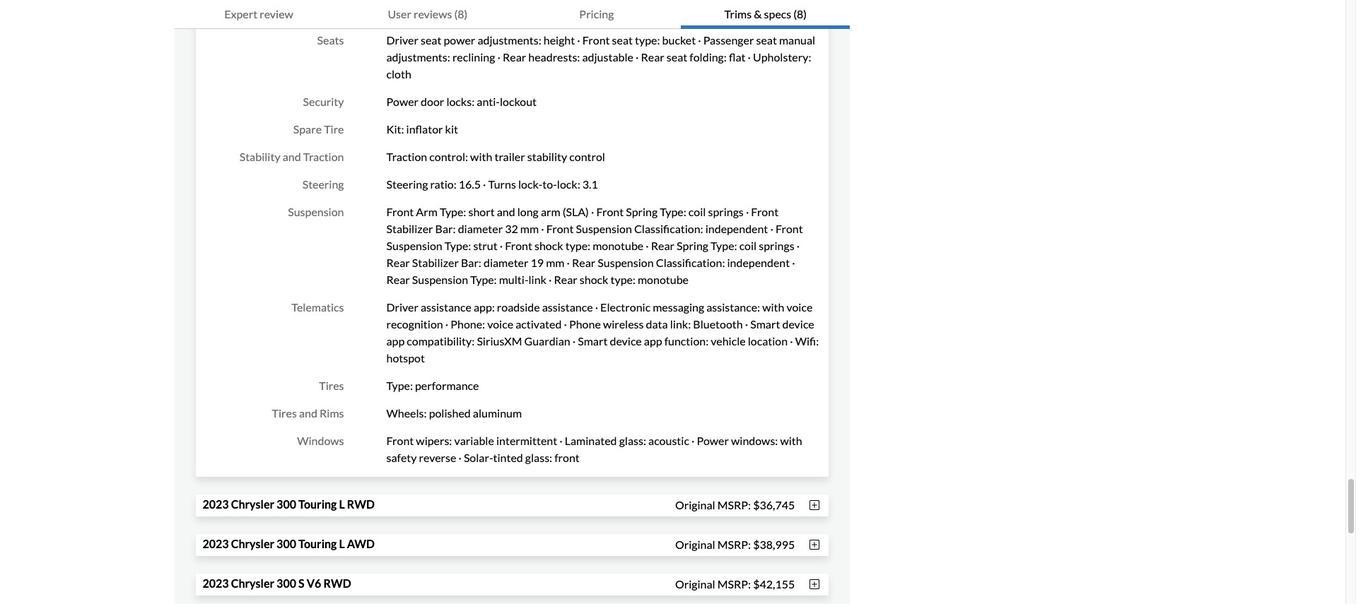 Task type: describe. For each thing, give the bounding box(es) containing it.
300 for 2023 chrysler 300 s v6 rwd
[[277, 577, 296, 590]]

2 vertical spatial type:
[[611, 273, 636, 286]]

steering for steering ratio: 16.5 · turns lock-to-lock: 3.1
[[386, 177, 428, 191]]

1 traction from the left
[[303, 150, 344, 163]]

door
[[421, 95, 444, 108]]

control:
[[429, 150, 468, 163]]

electronic
[[600, 301, 651, 314]]

0 horizontal spatial power
[[386, 95, 419, 108]]

1 horizontal spatial coil
[[739, 239, 757, 252]]

seats
[[317, 33, 344, 47]]

1 vertical spatial adjustments:
[[386, 50, 450, 64]]

type: inside driver seat power adjustments: height · front seat type: bucket · passenger seat manual adjustments: reclining · rear headrests: adjustable · rear seat folding: flat · upholstery: cloth
[[635, 33, 660, 47]]

1 horizontal spatial bar:
[[461, 256, 481, 269]]

app:
[[474, 301, 495, 314]]

roadside
[[497, 301, 540, 314]]

msrp: for $42,155
[[718, 577, 751, 591]]

(8) inside "tab"
[[794, 7, 807, 21]]

power door locks: anti-lockout
[[386, 95, 537, 108]]

with inside front wipers: variable intermittent · laminated glass: acoustic · power windows: with safety reverse · solar-tinted glass: front
[[780, 434, 802, 448]]

lock:
[[557, 177, 580, 191]]

specs
[[764, 7, 791, 21]]

telematics
[[291, 301, 344, 314]]

1 horizontal spatial springs
[[759, 239, 795, 252]]

phone
[[569, 318, 601, 331]]

inflator
[[406, 122, 443, 136]]

trims
[[724, 7, 752, 21]]

link:
[[670, 318, 691, 331]]

1 horizontal spatial device
[[782, 318, 814, 331]]

1 vertical spatial monotube
[[638, 273, 689, 286]]

2023 for 2023 chrysler 300 touring l rwd
[[203, 498, 229, 511]]

function:
[[664, 334, 709, 348]]

recognition
[[386, 318, 443, 331]]

pricing tab
[[512, 0, 681, 29]]

spare tire
[[293, 122, 344, 136]]

1 vertical spatial spring
[[677, 239, 709, 252]]

rwd for 2023 chrysler 300 s v6 rwd
[[323, 577, 351, 590]]

stability and traction
[[239, 150, 344, 163]]

0 horizontal spatial device
[[610, 334, 642, 348]]

folding:
[[690, 50, 727, 64]]

steering ratio: 16.5 · turns lock-to-lock: 3.1
[[386, 177, 598, 191]]

v6
[[307, 577, 321, 590]]

original for original msrp: $38,995
[[675, 538, 715, 551]]

assistance:
[[707, 301, 760, 314]]

tire
[[324, 122, 344, 136]]

0 vertical spatial diameter
[[458, 222, 503, 235]]

driver seat power adjustments: height · front seat type: bucket · passenger seat manual adjustments: reclining · rear headrests: adjustable · rear seat folding: flat · upholstery: cloth
[[386, 33, 815, 81]]

safety
[[386, 451, 417, 465]]

trims & specs (8)
[[724, 7, 807, 21]]

intermittent
[[496, 434, 557, 448]]

solar-
[[464, 451, 493, 465]]

driver assistance app: roadside assistance · electronic messaging assistance: with voice recognition · phone: voice activated · phone wireless data link: bluetooth · smart device app compatibility: siriusxm guardian · smart device app function: vehicle location · wifi: hotspot
[[386, 301, 819, 365]]

lockout
[[500, 95, 537, 108]]

review
[[260, 7, 293, 21]]

wheels:
[[386, 407, 427, 420]]

0 horizontal spatial coil
[[689, 205, 706, 219]]

chrysler for 2023 chrysler 300 touring l awd
[[231, 537, 274, 551]]

stability
[[239, 150, 280, 163]]

wipers:
[[416, 434, 452, 448]]

stability
[[527, 150, 567, 163]]

1 vertical spatial glass:
[[525, 451, 552, 465]]

original for original msrp: $42,155
[[675, 577, 715, 591]]

short
[[468, 205, 495, 219]]

rwd for 2023 chrysler 300 touring l rwd
[[347, 498, 375, 511]]

suspension down stability and traction
[[288, 205, 344, 219]]

trailer
[[495, 150, 525, 163]]

suspension up electronic
[[598, 256, 654, 269]]

msrp: for $36,745
[[718, 498, 751, 512]]

power inside front wipers: variable intermittent · laminated glass: acoustic · power windows: with safety reverse · solar-tinted glass: front
[[697, 434, 729, 448]]

guardian
[[524, 334, 570, 348]]

(8) inside tab
[[454, 7, 468, 21]]

front arm type: short and long arm (sla) · front spring type: coil springs · front stabilizer bar: diameter 32 mm · front suspension classification: independent · front suspension type: strut · front shock type: monotube · rear spring type: coil springs · rear stabilizer bar: diameter 19 mm · rear suspension classification: independent · rear suspension type: multi-link · rear shock type: monotube
[[386, 205, 803, 286]]

tires for tires and rims
[[272, 407, 297, 420]]

$38,995
[[753, 538, 795, 551]]

expert review
[[224, 7, 293, 21]]

user reviews (8)
[[388, 7, 468, 21]]

2023 chrysler 300 touring l awd
[[203, 537, 375, 551]]

$36,745
[[753, 498, 795, 512]]

reclining
[[452, 50, 495, 64]]

seat down bucket
[[667, 50, 688, 64]]

tinted
[[493, 451, 523, 465]]

1 horizontal spatial mm
[[546, 256, 565, 269]]

3.1
[[583, 177, 598, 191]]

steering for steering
[[302, 177, 344, 191]]

2 assistance from the left
[[542, 301, 593, 314]]

300 for 2023 chrysler 300 touring l rwd
[[277, 498, 296, 511]]

hotspot
[[386, 351, 425, 365]]

manual
[[779, 33, 815, 47]]

0 vertical spatial stabilizer
[[386, 222, 433, 235]]

reviews
[[414, 7, 452, 21]]

1 vertical spatial type:
[[565, 239, 591, 252]]

1 horizontal spatial adjustments:
[[478, 33, 541, 47]]

user reviews (8) tab
[[343, 0, 512, 29]]

driver for driver seat power adjustments: height · front seat type: bucket · passenger seat manual adjustments: reclining · rear headrests: adjustable · rear seat folding: flat · upholstery: cloth
[[386, 33, 419, 47]]

polished
[[429, 407, 471, 420]]

seat down user reviews (8) tab
[[421, 33, 442, 47]]

arm
[[541, 205, 560, 219]]

front wipers: variable intermittent · laminated glass: acoustic · power windows: with safety reverse · solar-tinted glass: front
[[386, 434, 802, 465]]

anti-
[[477, 95, 500, 108]]

aluminum
[[473, 407, 522, 420]]

suspension down arm
[[386, 239, 443, 252]]

security
[[303, 95, 344, 108]]

plus square image for $36,745
[[808, 500, 822, 511]]

variable
[[454, 434, 494, 448]]

cloth
[[386, 67, 411, 81]]

plus square image for $42,155
[[808, 579, 822, 590]]

1 assistance from the left
[[421, 301, 472, 314]]

pricing
[[579, 7, 614, 21]]

kit
[[445, 122, 458, 136]]

lock-
[[518, 177, 543, 191]]

multi-
[[499, 273, 529, 286]]

suspension down (sla)
[[576, 222, 632, 235]]

to-
[[543, 177, 557, 191]]

user
[[388, 7, 411, 21]]

height
[[544, 33, 575, 47]]

wheels: polished aluminum
[[386, 407, 522, 420]]

wifi:
[[795, 334, 819, 348]]

0 vertical spatial with
[[470, 150, 492, 163]]

activated
[[516, 318, 562, 331]]

traction control: with trailer stability control
[[386, 150, 605, 163]]

plus square image for $38,995
[[808, 540, 822, 551]]

s
[[298, 577, 305, 590]]

siriusxm
[[477, 334, 522, 348]]

32
[[505, 222, 518, 235]]

link
[[529, 273, 547, 286]]



Task type: locate. For each thing, give the bounding box(es) containing it.
3 msrp: from the top
[[718, 577, 751, 591]]

1 vertical spatial mm
[[546, 256, 565, 269]]

300 left s on the bottom left of the page
[[277, 577, 296, 590]]

springs
[[708, 205, 744, 219], [759, 239, 795, 252]]

0 horizontal spatial smart
[[578, 334, 608, 348]]

l
[[339, 498, 345, 511], [339, 537, 345, 551]]

0 vertical spatial rwd
[[347, 498, 375, 511]]

0 vertical spatial glass:
[[619, 434, 646, 448]]

plus square image right $42,155
[[808, 579, 822, 590]]

bar:
[[435, 222, 456, 235], [461, 256, 481, 269]]

traction down the kit:
[[386, 150, 427, 163]]

plus square image right $36,745
[[808, 500, 822, 511]]

2 original from the top
[[675, 538, 715, 551]]

mm
[[520, 222, 539, 235], [546, 256, 565, 269]]

$42,155
[[753, 577, 795, 591]]

assistance up phone: on the left of page
[[421, 301, 472, 314]]

1 horizontal spatial app
[[644, 334, 662, 348]]

1 vertical spatial bar:
[[461, 256, 481, 269]]

(sla)
[[563, 205, 589, 219]]

1 2023 from the top
[[203, 498, 229, 511]]

tires
[[319, 379, 344, 392], [272, 407, 297, 420]]

0 horizontal spatial springs
[[708, 205, 744, 219]]

1 vertical spatial plus square image
[[808, 540, 822, 551]]

3 300 from the top
[[277, 577, 296, 590]]

type: left bucket
[[635, 33, 660, 47]]

l for rwd
[[339, 498, 345, 511]]

passenger
[[703, 33, 754, 47]]

driver for driver assistance app: roadside assistance · electronic messaging assistance: with voice recognition · phone: voice activated · phone wireless data link: bluetooth · smart device app compatibility: siriusxm guardian · smart device app function: vehicle location · wifi: hotspot
[[386, 301, 419, 314]]

with left trailer
[[470, 150, 492, 163]]

0 vertical spatial plus square image
[[808, 500, 822, 511]]

seat up the adjustable
[[612, 33, 633, 47]]

1 horizontal spatial traction
[[386, 150, 427, 163]]

app
[[386, 334, 405, 348], [644, 334, 662, 348]]

1 horizontal spatial power
[[697, 434, 729, 448]]

plus square image right $38,995
[[808, 540, 822, 551]]

app up hotspot
[[386, 334, 405, 348]]

windows:
[[731, 434, 778, 448]]

monotube up electronic
[[593, 239, 644, 252]]

driver inside driver assistance app: roadside assistance · electronic messaging assistance: with voice recognition · phone: voice activated · phone wireless data link: bluetooth · smart device app compatibility: siriusxm guardian · smart device app function: vehicle location · wifi: hotspot
[[386, 301, 419, 314]]

300 up 2023 chrysler 300 touring l awd
[[277, 498, 296, 511]]

0 horizontal spatial (8)
[[454, 7, 468, 21]]

2 (8) from the left
[[794, 7, 807, 21]]

1 vertical spatial voice
[[487, 318, 513, 331]]

1 vertical spatial shock
[[580, 273, 608, 286]]

0 vertical spatial voice
[[787, 301, 813, 314]]

2 vertical spatial and
[[299, 407, 317, 420]]

front inside driver seat power adjustments: height · front seat type: bucket · passenger seat manual adjustments: reclining · rear headrests: adjustable · rear seat folding: flat · upholstery: cloth
[[582, 33, 610, 47]]

smart down phone
[[578, 334, 608, 348]]

locks:
[[446, 95, 475, 108]]

0 vertical spatial springs
[[708, 205, 744, 219]]

traction down spare tire
[[303, 150, 344, 163]]

300 for 2023 chrysler 300 touring l awd
[[277, 537, 296, 551]]

2 vertical spatial 2023
[[203, 577, 229, 590]]

2 vertical spatial with
[[780, 434, 802, 448]]

2 traction from the left
[[386, 150, 427, 163]]

0 horizontal spatial shock
[[535, 239, 563, 252]]

suspension up recognition
[[412, 273, 468, 286]]

vehicle
[[711, 334, 746, 348]]

monotube up messaging
[[638, 273, 689, 286]]

with up location at the bottom of the page
[[762, 301, 785, 314]]

0 horizontal spatial bar:
[[435, 222, 456, 235]]

rwd up awd on the bottom left of page
[[347, 498, 375, 511]]

2023 chrysler 300 touring l rwd
[[203, 498, 375, 511]]

1 vertical spatial power
[[697, 434, 729, 448]]

glass: left 'acoustic'
[[619, 434, 646, 448]]

0 vertical spatial and
[[283, 150, 301, 163]]

power left windows: on the right of the page
[[697, 434, 729, 448]]

0 vertical spatial classification:
[[634, 222, 703, 235]]

glass:
[[619, 434, 646, 448], [525, 451, 552, 465]]

0 vertical spatial shock
[[535, 239, 563, 252]]

1 vertical spatial diameter
[[484, 256, 529, 269]]

2 plus square image from the top
[[808, 540, 822, 551]]

1 chrysler from the top
[[231, 498, 274, 511]]

0 vertical spatial independent
[[706, 222, 768, 235]]

original msrp: $38,995
[[675, 538, 795, 551]]

0 vertical spatial l
[[339, 498, 345, 511]]

power
[[444, 33, 475, 47]]

1 horizontal spatial smart
[[750, 318, 780, 331]]

2 driver from the top
[[386, 301, 419, 314]]

and up 32
[[497, 205, 515, 219]]

long
[[517, 205, 539, 219]]

adjustments: up the reclining
[[478, 33, 541, 47]]

original for original msrp: $36,745
[[675, 498, 715, 512]]

rear
[[503, 50, 526, 64], [641, 50, 665, 64], [651, 239, 675, 252], [386, 256, 410, 269], [572, 256, 596, 269], [386, 273, 410, 286], [554, 273, 578, 286]]

turns
[[488, 177, 516, 191]]

phone:
[[451, 318, 485, 331]]

2 vertical spatial chrysler
[[231, 577, 274, 590]]

assistance
[[421, 301, 472, 314], [542, 301, 593, 314]]

original up original msrp: $42,155
[[675, 538, 715, 551]]

0 horizontal spatial voice
[[487, 318, 513, 331]]

with right windows: on the right of the page
[[780, 434, 802, 448]]

chrysler up 2023 chrysler 300 s v6 rwd
[[231, 537, 274, 551]]

0 vertical spatial adjustments:
[[478, 33, 541, 47]]

1 horizontal spatial (8)
[[794, 7, 807, 21]]

touring for rwd
[[298, 498, 337, 511]]

msrp:
[[718, 498, 751, 512], [718, 538, 751, 551], [718, 577, 751, 591]]

diameter down short
[[458, 222, 503, 235]]

1 vertical spatial tires
[[272, 407, 297, 420]]

1 vertical spatial coil
[[739, 239, 757, 252]]

1 horizontal spatial voice
[[787, 301, 813, 314]]

1 horizontal spatial glass:
[[619, 434, 646, 448]]

with
[[470, 150, 492, 163], [762, 301, 785, 314], [780, 434, 802, 448]]

voice
[[787, 301, 813, 314], [487, 318, 513, 331]]

bar: down strut
[[461, 256, 481, 269]]

power
[[386, 95, 419, 108], [697, 434, 729, 448]]

assistance up phone
[[542, 301, 593, 314]]

0 vertical spatial 2023
[[203, 498, 229, 511]]

voice up siriusxm
[[487, 318, 513, 331]]

2 vertical spatial original
[[675, 577, 715, 591]]

2 steering from the left
[[386, 177, 428, 191]]

and
[[283, 150, 301, 163], [497, 205, 515, 219], [299, 407, 317, 420]]

3 original from the top
[[675, 577, 715, 591]]

touring up 2023 chrysler 300 touring l awd
[[298, 498, 337, 511]]

msrp: up original msrp: $38,995
[[718, 498, 751, 512]]

strut
[[473, 239, 498, 252]]

device down wireless
[[610, 334, 642, 348]]

1 vertical spatial original
[[675, 538, 715, 551]]

2023 for 2023 chrysler 300 touring l awd
[[203, 537, 229, 551]]

2023
[[203, 498, 229, 511], [203, 537, 229, 551], [203, 577, 229, 590]]

1 vertical spatial 300
[[277, 537, 296, 551]]

0 vertical spatial tires
[[319, 379, 344, 392]]

1 horizontal spatial steering
[[386, 177, 428, 191]]

original msrp: $36,745
[[675, 498, 795, 512]]

spring up messaging
[[677, 239, 709, 252]]

ratio:
[[430, 177, 457, 191]]

power down cloth
[[386, 95, 419, 108]]

and for wheels: polished aluminum
[[299, 407, 317, 420]]

steering up arm
[[386, 177, 428, 191]]

0 horizontal spatial spring
[[626, 205, 658, 219]]

2 touring from the top
[[298, 537, 337, 551]]

2 l from the top
[[339, 537, 345, 551]]

chrysler for 2023 chrysler 300 touring l rwd
[[231, 498, 274, 511]]

rwd right v6
[[323, 577, 351, 590]]

(8) up power
[[454, 7, 468, 21]]

chrysler up 2023 chrysler 300 touring l awd
[[231, 498, 274, 511]]

laminated
[[565, 434, 617, 448]]

performance
[[415, 379, 479, 392]]

with inside driver assistance app: roadside assistance · electronic messaging assistance: with voice recognition · phone: voice activated · phone wireless data link: bluetooth · smart device app compatibility: siriusxm guardian · smart device app function: vehicle location · wifi: hotspot
[[762, 301, 785, 314]]

1 vertical spatial independent
[[727, 256, 790, 269]]

trims & specs (8) tab
[[681, 0, 850, 29]]

3 2023 from the top
[[203, 577, 229, 590]]

2 vertical spatial plus square image
[[808, 579, 822, 590]]

original down original msrp: $38,995
[[675, 577, 715, 591]]

touring for awd
[[298, 537, 337, 551]]

0 vertical spatial power
[[386, 95, 419, 108]]

adjustments: up cloth
[[386, 50, 450, 64]]

windows
[[297, 434, 344, 448]]

device up wifi:
[[782, 318, 814, 331]]

3 plus square image from the top
[[808, 579, 822, 590]]

driver inside driver seat power adjustments: height · front seat type: bucket · passenger seat manual adjustments: reclining · rear headrests: adjustable · rear seat folding: flat · upholstery: cloth
[[386, 33, 419, 47]]

1 original from the top
[[675, 498, 715, 512]]

tires up rims
[[319, 379, 344, 392]]

0 vertical spatial device
[[782, 318, 814, 331]]

plus square image
[[808, 500, 822, 511], [808, 540, 822, 551], [808, 579, 822, 590]]

tab list
[[174, 0, 850, 29]]

300 down "2023 chrysler 300 touring l rwd"
[[277, 537, 296, 551]]

steering
[[302, 177, 344, 191], [386, 177, 428, 191]]

touring
[[298, 498, 337, 511], [298, 537, 337, 551]]

1 plus square image from the top
[[808, 500, 822, 511]]

1 steering from the left
[[302, 177, 344, 191]]

and left rims
[[299, 407, 317, 420]]

spare
[[293, 122, 322, 136]]

msrp: for $38,995
[[718, 538, 751, 551]]

0 vertical spatial original
[[675, 498, 715, 512]]

tires for tires
[[319, 379, 344, 392]]

1 vertical spatial classification:
[[656, 256, 725, 269]]

(8) right specs
[[794, 7, 807, 21]]

1 vertical spatial and
[[497, 205, 515, 219]]

1 horizontal spatial shock
[[580, 273, 608, 286]]

mm right "19"
[[546, 256, 565, 269]]

and inside the front arm type: short and long arm (sla) · front spring type: coil springs · front stabilizer bar: diameter 32 mm · front suspension classification: independent · front suspension type: strut · front shock type: monotube · rear spring type: coil springs · rear stabilizer bar: diameter 19 mm · rear suspension classification: independent · rear suspension type: multi-link · rear shock type: monotube
[[497, 205, 515, 219]]

msrp: down original msrp: $38,995
[[718, 577, 751, 591]]

tires and rims
[[272, 407, 344, 420]]

0 vertical spatial mm
[[520, 222, 539, 235]]

driver
[[386, 33, 419, 47], [386, 301, 419, 314]]

type:
[[635, 33, 660, 47], [565, 239, 591, 252], [611, 273, 636, 286]]

1 horizontal spatial tires
[[319, 379, 344, 392]]

2023 for 2023 chrysler 300 s v6 rwd
[[203, 577, 229, 590]]

1 vertical spatial 2023
[[203, 537, 229, 551]]

2 vertical spatial 300
[[277, 577, 296, 590]]

shock up electronic
[[580, 273, 608, 286]]

device
[[782, 318, 814, 331], [610, 334, 642, 348]]

0 horizontal spatial steering
[[302, 177, 344, 191]]

spring right (sla)
[[626, 205, 658, 219]]

front inside front wipers: variable intermittent · laminated glass: acoustic · power windows: with safety reverse · solar-tinted glass: front
[[386, 434, 414, 448]]

0 horizontal spatial mm
[[520, 222, 539, 235]]

1 vertical spatial with
[[762, 301, 785, 314]]

0 horizontal spatial app
[[386, 334, 405, 348]]

l for awd
[[339, 537, 345, 551]]

control
[[569, 150, 605, 163]]

original msrp: $42,155
[[675, 577, 795, 591]]

tab list containing expert review
[[174, 0, 850, 29]]

0 vertical spatial smart
[[750, 318, 780, 331]]

data
[[646, 318, 668, 331]]

adjustments:
[[478, 33, 541, 47], [386, 50, 450, 64]]

original
[[675, 498, 715, 512], [675, 538, 715, 551], [675, 577, 715, 591]]

driver up recognition
[[386, 301, 419, 314]]

2 300 from the top
[[277, 537, 296, 551]]

expert review tab
[[174, 0, 343, 29]]

touring up v6
[[298, 537, 337, 551]]

0 vertical spatial driver
[[386, 33, 419, 47]]

l left awd on the bottom left of page
[[339, 537, 345, 551]]

acoustic
[[648, 434, 689, 448]]

kit:
[[386, 122, 404, 136]]

0 vertical spatial msrp:
[[718, 498, 751, 512]]

bar: down arm
[[435, 222, 456, 235]]

1 horizontal spatial spring
[[677, 239, 709, 252]]

1 (8) from the left
[[454, 7, 468, 21]]

2 app from the left
[[644, 334, 662, 348]]

1 vertical spatial device
[[610, 334, 642, 348]]

arm
[[416, 205, 438, 219]]

chrysler left s on the bottom left of the page
[[231, 577, 274, 590]]

shock
[[535, 239, 563, 252], [580, 273, 608, 286]]

0 vertical spatial spring
[[626, 205, 658, 219]]

0 vertical spatial coil
[[689, 205, 706, 219]]

front
[[582, 33, 610, 47], [386, 205, 414, 219], [596, 205, 624, 219], [751, 205, 779, 219], [546, 222, 574, 235], [776, 222, 803, 235], [505, 239, 532, 252], [386, 434, 414, 448]]

1 vertical spatial springs
[[759, 239, 795, 252]]

steering down stability and traction
[[302, 177, 344, 191]]

1 vertical spatial msrp:
[[718, 538, 751, 551]]

1 vertical spatial chrysler
[[231, 537, 274, 551]]

1 vertical spatial touring
[[298, 537, 337, 551]]

wireless
[[603, 318, 644, 331]]

type: performance
[[386, 379, 479, 392]]

0 horizontal spatial adjustments:
[[386, 50, 450, 64]]

and for traction control: with trailer stability control
[[283, 150, 301, 163]]

1 driver from the top
[[386, 33, 419, 47]]

0 vertical spatial monotube
[[593, 239, 644, 252]]

2023 chrysler 300 s v6 rwd
[[203, 577, 351, 590]]

2 msrp: from the top
[[718, 538, 751, 551]]

rims
[[320, 407, 344, 420]]

0 vertical spatial 300
[[277, 498, 296, 511]]

adjustable
[[582, 50, 634, 64]]

diameter up multi- at the top left
[[484, 256, 529, 269]]

1 300 from the top
[[277, 498, 296, 511]]

glass: down intermittent in the bottom of the page
[[525, 451, 552, 465]]

1 l from the top
[[339, 498, 345, 511]]

1 touring from the top
[[298, 498, 337, 511]]

smart up location at the bottom of the page
[[750, 318, 780, 331]]

0 horizontal spatial glass:
[[525, 451, 552, 465]]

2 chrysler from the top
[[231, 537, 274, 551]]

0 vertical spatial touring
[[298, 498, 337, 511]]

tires left rims
[[272, 407, 297, 420]]

flat
[[729, 50, 746, 64]]

shock up "19"
[[535, 239, 563, 252]]

0 vertical spatial bar:
[[435, 222, 456, 235]]

type:
[[440, 205, 466, 219], [660, 205, 686, 219], [445, 239, 471, 252], [711, 239, 737, 252], [470, 273, 497, 286], [386, 379, 413, 392]]

2 2023 from the top
[[203, 537, 229, 551]]

msrp: down original msrp: $36,745
[[718, 538, 751, 551]]

seat up upholstery:
[[756, 33, 777, 47]]

1 vertical spatial stabilizer
[[412, 256, 459, 269]]

3 chrysler from the top
[[231, 577, 274, 590]]

l up 2023 chrysler 300 touring l awd
[[339, 498, 345, 511]]

type: down (sla)
[[565, 239, 591, 252]]

1 vertical spatial smart
[[578, 334, 608, 348]]

0 horizontal spatial assistance
[[421, 301, 472, 314]]

headrests:
[[528, 50, 580, 64]]

mm down long
[[520, 222, 539, 235]]

0 vertical spatial type:
[[635, 33, 660, 47]]

original up original msrp: $38,995
[[675, 498, 715, 512]]

1 vertical spatial rwd
[[323, 577, 351, 590]]

expert
[[224, 7, 258, 21]]

and down the spare
[[283, 150, 301, 163]]

voice up wifi:
[[787, 301, 813, 314]]

stabilizer
[[386, 222, 433, 235], [412, 256, 459, 269]]

1 msrp: from the top
[[718, 498, 751, 512]]

app down data
[[644, 334, 662, 348]]

(8)
[[454, 7, 468, 21], [794, 7, 807, 21]]

driver down the user
[[386, 33, 419, 47]]

1 app from the left
[[386, 334, 405, 348]]

type: up electronic
[[611, 273, 636, 286]]

kit: inflator kit
[[386, 122, 458, 136]]

messaging
[[653, 301, 704, 314]]

1 horizontal spatial assistance
[[542, 301, 593, 314]]

front
[[555, 451, 580, 465]]

chrysler for 2023 chrysler 300 s v6 rwd
[[231, 577, 274, 590]]

19
[[531, 256, 544, 269]]

0 horizontal spatial traction
[[303, 150, 344, 163]]



Task type: vqa. For each thing, say whether or not it's contained in the screenshot.


